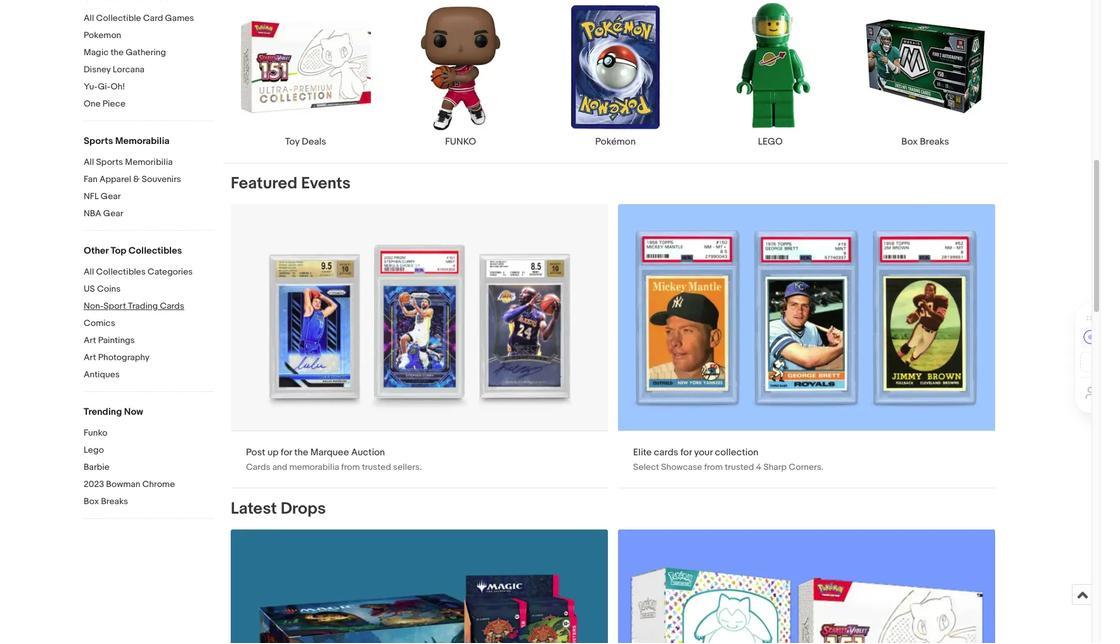 Task type: locate. For each thing, give the bounding box(es) containing it.
collectibles up all collectibles categories 'link'
[[129, 245, 182, 257]]

trusted down 'auction'
[[362, 462, 391, 472]]

1 vertical spatial art
[[84, 352, 96, 363]]

0 horizontal spatial box breaks link
[[84, 496, 214, 508]]

1 vertical spatial all
[[84, 157, 94, 167]]

None text field
[[231, 204, 608, 488], [618, 204, 996, 488], [231, 530, 608, 643], [618, 530, 996, 643], [231, 204, 608, 488], [618, 204, 996, 488], [231, 530, 608, 643], [618, 530, 996, 643]]

0 horizontal spatial box
[[84, 496, 99, 507]]

gear
[[101, 191, 121, 202], [103, 208, 123, 219]]

memorabilia
[[115, 135, 170, 147]]

1 horizontal spatial from
[[705, 462, 723, 472]]

nfl
[[84, 191, 99, 202]]

1 horizontal spatial the
[[294, 446, 309, 458]]

post up for the marquee auction cards and memorabilia from trusted sellers.
[[246, 446, 422, 472]]

all inside all collectibles categories us coins non-sport trading cards comics art paintings art photography antiques
[[84, 266, 94, 277]]

box breaks link
[[848, 1, 1004, 148], [84, 496, 214, 508]]

trusted inside post up for the marquee auction cards and memorabilia from trusted sellers.
[[362, 462, 391, 472]]

0 horizontal spatial trusted
[[362, 462, 391, 472]]

sellers.
[[393, 462, 422, 472]]

0 horizontal spatial for
[[281, 446, 292, 458]]

lego
[[84, 445, 104, 455]]

all up fan
[[84, 157, 94, 167]]

auction
[[351, 446, 385, 458]]

featured events
[[231, 174, 351, 193]]

1 vertical spatial cards
[[246, 462, 271, 472]]

for for cards
[[681, 446, 692, 458]]

all for all collectibles categories us coins non-sport trading cards comics art paintings art photography antiques
[[84, 266, 94, 277]]

sports down one
[[84, 135, 113, 147]]

pokémon
[[596, 136, 636, 148]]

0 horizontal spatial cards
[[160, 301, 184, 311]]

cards down us coins "link"
[[160, 301, 184, 311]]

trading
[[128, 301, 158, 311]]

your
[[695, 446, 713, 458]]

all inside 'all sports memoribilia fan apparel & souvenirs nfl gear nba gear'
[[84, 157, 94, 167]]

gathering
[[126, 47, 166, 58]]

the
[[111, 47, 124, 58], [294, 446, 309, 458]]

1 horizontal spatial box breaks link
[[848, 1, 1004, 148]]

latest
[[231, 499, 277, 519]]

collectibles up coins
[[96, 266, 146, 277]]

1 vertical spatial box breaks link
[[84, 496, 214, 508]]

0 vertical spatial art
[[84, 335, 96, 346]]

gear right nba
[[103, 208, 123, 219]]

sports up apparel
[[96, 157, 123, 167]]

cards
[[160, 301, 184, 311], [246, 462, 271, 472]]

memoribilia
[[125, 157, 173, 167]]

marquee
[[311, 446, 349, 458]]

2 all from the top
[[84, 157, 94, 167]]

from
[[341, 462, 360, 472], [705, 462, 723, 472]]

0 horizontal spatial breaks
[[101, 496, 128, 507]]

card
[[143, 13, 163, 23]]

collectible
[[96, 13, 141, 23]]

for inside post up for the marquee auction cards and memorabilia from trusted sellers.
[[281, 446, 292, 458]]

1 vertical spatial collectibles
[[96, 266, 146, 277]]

all up us
[[84, 266, 94, 277]]

0 vertical spatial the
[[111, 47, 124, 58]]

all sports memoribilia link
[[84, 157, 214, 169]]

select
[[634, 462, 660, 472]]

souvenirs
[[142, 174, 181, 185]]

trending now
[[84, 406, 143, 418]]

1 vertical spatial sports
[[96, 157, 123, 167]]

all up the pokemon on the top left of page
[[84, 13, 94, 23]]

1 from from the left
[[341, 462, 360, 472]]

art up the antiques
[[84, 352, 96, 363]]

toy deals
[[285, 136, 327, 148]]

1 vertical spatial box
[[84, 496, 99, 507]]

other top collectibles
[[84, 245, 182, 257]]

box
[[902, 136, 918, 148], [84, 496, 99, 507]]

the up memorabilia
[[294, 446, 309, 458]]

elite cards for your collection select showcase from trusted 4 sharp corners.
[[634, 446, 824, 472]]

for up showcase
[[681, 446, 692, 458]]

trusted
[[362, 462, 391, 472], [725, 462, 755, 472]]

2 for from the left
[[681, 446, 692, 458]]

0 vertical spatial box breaks link
[[848, 1, 1004, 148]]

3 all from the top
[[84, 266, 94, 277]]

all collectible card games link
[[84, 13, 214, 25]]

comics link
[[84, 318, 214, 330]]

1 all from the top
[[84, 13, 94, 23]]

deals
[[302, 136, 327, 148]]

for for up
[[281, 446, 292, 458]]

box inside "funko lego barbie 2023 bowman chrome box breaks"
[[84, 496, 99, 507]]

art photography link
[[84, 352, 214, 364]]

funko lego barbie 2023 bowman chrome box breaks
[[84, 428, 175, 507]]

0 vertical spatial all
[[84, 13, 94, 23]]

1 horizontal spatial for
[[681, 446, 692, 458]]

4
[[757, 462, 762, 472]]

0 vertical spatial cards
[[160, 301, 184, 311]]

0 vertical spatial sports
[[84, 135, 113, 147]]

from down your
[[705, 462, 723, 472]]

1 horizontal spatial cards
[[246, 462, 271, 472]]

1 horizontal spatial box
[[902, 136, 918, 148]]

cards down post
[[246, 462, 271, 472]]

all for all sports memoribilia fan apparel & souvenirs nfl gear nba gear
[[84, 157, 94, 167]]

collectibles
[[129, 245, 182, 257], [96, 266, 146, 277]]

from down 'auction'
[[341, 462, 360, 472]]

chrome
[[142, 479, 175, 490]]

0 horizontal spatial from
[[341, 462, 360, 472]]

gear down apparel
[[101, 191, 121, 202]]

categories
[[148, 266, 193, 277]]

box breaks link for 2023 bowman chrome link
[[84, 496, 214, 508]]

nba
[[84, 208, 101, 219]]

disney
[[84, 64, 111, 75]]

art down comics
[[84, 335, 96, 346]]

pokémon link
[[538, 1, 693, 148]]

for
[[281, 446, 292, 458], [681, 446, 692, 458]]

0 vertical spatial breaks
[[921, 136, 950, 148]]

all
[[84, 13, 94, 23], [84, 157, 94, 167], [84, 266, 94, 277]]

1 trusted from the left
[[362, 462, 391, 472]]

1 vertical spatial the
[[294, 446, 309, 458]]

sports
[[84, 135, 113, 147], [96, 157, 123, 167]]

art paintings link
[[84, 335, 214, 347]]

for right up
[[281, 446, 292, 458]]

all inside all collectible card games pokemon magic the gathering disney lorcana yu-gi-oh! one piece
[[84, 13, 94, 23]]

1 for from the left
[[281, 446, 292, 458]]

toy
[[285, 136, 300, 148]]

gi-
[[98, 81, 111, 92]]

cards inside post up for the marquee auction cards and memorabilia from trusted sellers.
[[246, 462, 271, 472]]

trusted down collection
[[725, 462, 755, 472]]

now
[[124, 406, 143, 418]]

2 trusted from the left
[[725, 462, 755, 472]]

for inside elite cards for your collection select showcase from trusted 4 sharp corners.
[[681, 446, 692, 458]]

2023
[[84, 479, 104, 490]]

from inside post up for the marquee auction cards and memorabilia from trusted sellers.
[[341, 462, 360, 472]]

collectibles inside all collectibles categories us coins non-sport trading cards comics art paintings art photography antiques
[[96, 266, 146, 277]]

yu-gi-oh! link
[[84, 81, 214, 93]]

2 from from the left
[[705, 462, 723, 472]]

1 vertical spatial breaks
[[101, 496, 128, 507]]

1 horizontal spatial trusted
[[725, 462, 755, 472]]

2 vertical spatial all
[[84, 266, 94, 277]]

art
[[84, 335, 96, 346], [84, 352, 96, 363]]

disney lorcana link
[[84, 64, 214, 76]]

the up lorcana
[[111, 47, 124, 58]]

yu-
[[84, 81, 98, 92]]

0 horizontal spatial the
[[111, 47, 124, 58]]



Task type: describe. For each thing, give the bounding box(es) containing it.
cards inside all collectibles categories us coins non-sport trading cards comics art paintings art photography antiques
[[160, 301, 184, 311]]

lego link
[[84, 445, 214, 457]]

1 horizontal spatial breaks
[[921, 136, 950, 148]]

funko link
[[84, 428, 214, 440]]

collection
[[715, 446, 759, 458]]

events
[[301, 174, 351, 193]]

nba gear link
[[84, 208, 214, 220]]

and
[[273, 462, 288, 472]]

0 vertical spatial box
[[902, 136, 918, 148]]

pokemon link
[[84, 30, 214, 42]]

funko
[[84, 428, 108, 438]]

box breaks
[[902, 136, 950, 148]]

fan
[[84, 174, 98, 185]]

toy deals link
[[228, 1, 383, 148]]

&
[[133, 174, 140, 185]]

one
[[84, 98, 101, 109]]

paintings
[[98, 335, 135, 346]]

fan apparel & souvenirs link
[[84, 174, 214, 186]]

breaks inside "funko lego barbie 2023 bowman chrome box breaks"
[[101, 496, 128, 507]]

us coins link
[[84, 284, 214, 296]]

0 vertical spatial collectibles
[[129, 245, 182, 257]]

non-
[[84, 301, 104, 311]]

showcase
[[662, 462, 703, 472]]

apparel
[[100, 174, 131, 185]]

the inside post up for the marquee auction cards and memorabilia from trusted sellers.
[[294, 446, 309, 458]]

barbie
[[84, 462, 110, 473]]

top
[[111, 245, 127, 257]]

all collectible card games pokemon magic the gathering disney lorcana yu-gi-oh! one piece
[[84, 13, 194, 109]]

antiques link
[[84, 369, 214, 381]]

2 art from the top
[[84, 352, 96, 363]]

elite
[[634, 446, 652, 458]]

box breaks link for lego link
[[848, 1, 1004, 148]]

barbie link
[[84, 462, 214, 474]]

lego link
[[693, 1, 848, 148]]

coins
[[97, 284, 121, 294]]

sports inside 'all sports memoribilia fan apparel & souvenirs nfl gear nba gear'
[[96, 157, 123, 167]]

one piece link
[[84, 98, 214, 110]]

all sports memoribilia fan apparel & souvenirs nfl gear nba gear
[[84, 157, 181, 219]]

other
[[84, 245, 109, 257]]

trusted inside elite cards for your collection select showcase from trusted 4 sharp corners.
[[725, 462, 755, 472]]

all for all collectible card games pokemon magic the gathering disney lorcana yu-gi-oh! one piece
[[84, 13, 94, 23]]

pokemon
[[84, 30, 121, 41]]

memorabilia
[[290, 462, 340, 472]]

funko link
[[383, 1, 538, 148]]

2023 bowman chrome link
[[84, 479, 214, 491]]

up
[[268, 446, 279, 458]]

oh!
[[111, 81, 125, 92]]

post
[[246, 446, 266, 458]]

sport
[[104, 301, 126, 311]]

all collectibles categories link
[[84, 266, 214, 278]]

from inside elite cards for your collection select showcase from trusted 4 sharp corners.
[[705, 462, 723, 472]]

the inside all collectible card games pokemon magic the gathering disney lorcana yu-gi-oh! one piece
[[111, 47, 124, 58]]

bowman
[[106, 479, 140, 490]]

featured
[[231, 174, 298, 193]]

all collectibles categories us coins non-sport trading cards comics art paintings art photography antiques
[[84, 266, 193, 380]]

comics
[[84, 318, 115, 329]]

funko
[[445, 136, 476, 148]]

piece
[[103, 98, 126, 109]]

0 vertical spatial gear
[[101, 191, 121, 202]]

sports memorabilia
[[84, 135, 170, 147]]

latest drops
[[231, 499, 326, 519]]

1 art from the top
[[84, 335, 96, 346]]

non-sport trading cards link
[[84, 301, 214, 313]]

magic
[[84, 47, 109, 58]]

1 vertical spatial gear
[[103, 208, 123, 219]]

drops
[[281, 499, 326, 519]]

sharp
[[764, 462, 787, 472]]

us
[[84, 284, 95, 294]]

trending
[[84, 406, 122, 418]]

lego
[[759, 136, 783, 148]]

antiques
[[84, 369, 120, 380]]

photography
[[98, 352, 150, 363]]

nfl gear link
[[84, 191, 214, 203]]

lorcana
[[113, 64, 145, 75]]

magic the gathering link
[[84, 47, 214, 59]]

corners.
[[789, 462, 824, 472]]



Task type: vqa. For each thing, say whether or not it's contained in the screenshot.
sports memorabilia
yes



